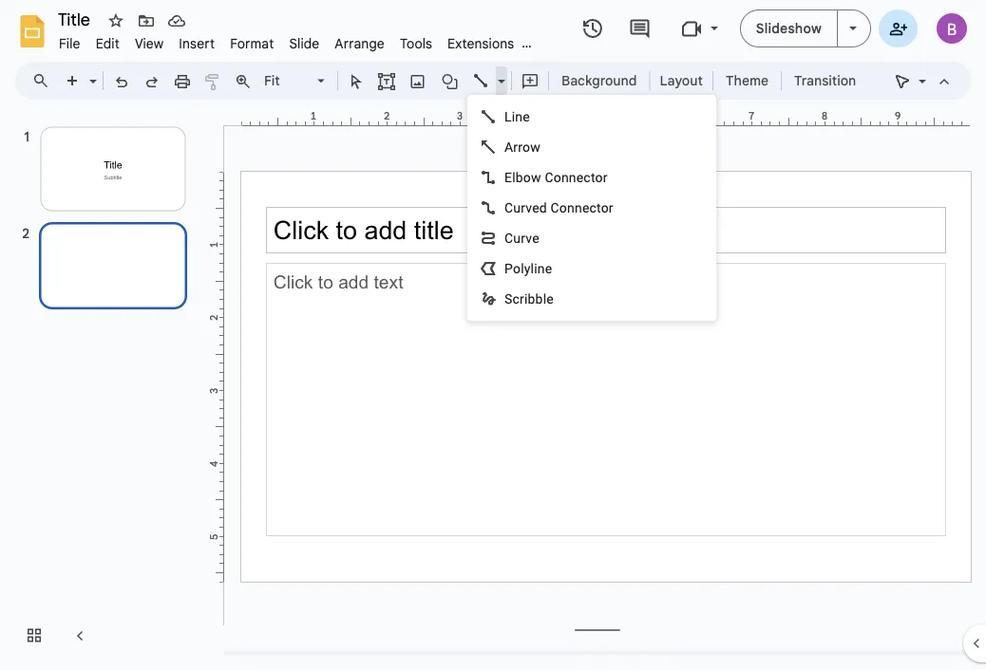 Task type: vqa. For each thing, say whether or not it's contained in the screenshot.
the Extensions menu item
yes



Task type: describe. For each thing, give the bounding box(es) containing it.
format
[[230, 35, 274, 52]]

extensions menu item
[[440, 32, 522, 55]]

file
[[59, 35, 80, 52]]

a
[[505, 139, 514, 155]]

menu inside application
[[459, 0, 717, 441]]

theme button
[[718, 67, 778, 95]]

file menu item
[[51, 32, 88, 55]]

theme
[[726, 72, 769, 89]]

format menu item
[[223, 32, 282, 55]]

insert image image
[[407, 67, 429, 94]]

cur
[[505, 230, 526, 246]]

rrow
[[514, 139, 541, 155]]

Menus field
[[24, 67, 66, 94]]

l
[[505, 109, 512, 125]]

lbow
[[512, 170, 541, 185]]

p olyline
[[505, 261, 552, 277]]

ine
[[512, 109, 530, 125]]

Zoom text field
[[261, 67, 315, 94]]

slide
[[289, 35, 320, 52]]

urved
[[514, 200, 547, 216]]

e
[[532, 230, 540, 246]]

e lbow connector
[[505, 170, 608, 185]]

live pointer settings image
[[914, 68, 927, 75]]

slideshow button
[[740, 10, 838, 48]]

background
[[562, 72, 637, 89]]

background button
[[553, 67, 646, 95]]

scribble
[[505, 291, 554, 307]]

insert menu item
[[171, 32, 223, 55]]

slideshow
[[756, 20, 822, 37]]

l ine
[[505, 109, 530, 125]]

insert
[[179, 35, 215, 52]]

c
[[505, 200, 514, 216]]

menu bar inside menu bar banner
[[51, 25, 558, 56]]

transition
[[795, 72, 857, 89]]

connector for c urved connector
[[551, 200, 614, 216]]



Task type: locate. For each thing, give the bounding box(es) containing it.
arrange menu item
[[327, 32, 392, 55]]

menu bar containing file
[[51, 25, 558, 56]]

navigation
[[0, 107, 209, 671]]

view
[[135, 35, 164, 52]]

share. private to only me. image
[[890, 19, 908, 37]]

connector down elbow connector e element
[[551, 200, 614, 216]]

v
[[526, 230, 532, 246]]

arrow a element
[[505, 139, 546, 155]]

new slide with layout image
[[85, 68, 97, 75]]

1 vertical spatial connector
[[551, 200, 614, 216]]

edit
[[96, 35, 120, 52]]

application
[[0, 0, 987, 671]]

application containing slideshow
[[0, 0, 987, 671]]

menu bar banner
[[0, 0, 987, 671]]

scribble d element
[[505, 291, 560, 307]]

arrange
[[335, 35, 385, 52]]

p
[[505, 261, 513, 277]]

Rename text field
[[51, 8, 101, 30]]

layout
[[660, 72, 703, 89]]

menu bar
[[51, 25, 558, 56]]

edit menu item
[[88, 32, 127, 55]]

connector up curved connector c element
[[545, 170, 608, 185]]

line l element
[[505, 109, 536, 125]]

c urved connector
[[505, 200, 614, 216]]

presentation options image
[[850, 27, 857, 30]]

extensions
[[448, 35, 514, 52]]

slide menu item
[[282, 32, 327, 55]]

connector
[[545, 170, 608, 185], [551, 200, 614, 216]]

curved connector c element
[[505, 200, 619, 216]]

curve v element
[[505, 230, 545, 246]]

polyline p element
[[505, 261, 558, 277]]

0 vertical spatial connector
[[545, 170, 608, 185]]

elbow connector e element
[[505, 170, 614, 185]]

tools menu item
[[392, 32, 440, 55]]

navigation inside application
[[0, 107, 209, 671]]

shape image
[[440, 67, 461, 94]]

transition button
[[786, 67, 865, 95]]

tools
[[400, 35, 433, 52]]

olyline
[[513, 261, 552, 277]]

mode and view toolbar
[[888, 62, 960, 100]]

cur v e
[[505, 230, 540, 246]]

Star checkbox
[[103, 8, 129, 34]]

view menu item
[[127, 32, 171, 55]]

layout button
[[654, 67, 709, 95]]

main toolbar
[[56, 67, 866, 95]]

menu
[[459, 0, 717, 441]]

Zoom field
[[259, 67, 334, 95]]

menu containing l
[[459, 0, 717, 441]]

e
[[505, 170, 512, 185]]

connector for e lbow connector
[[545, 170, 608, 185]]

a rrow
[[505, 139, 541, 155]]



